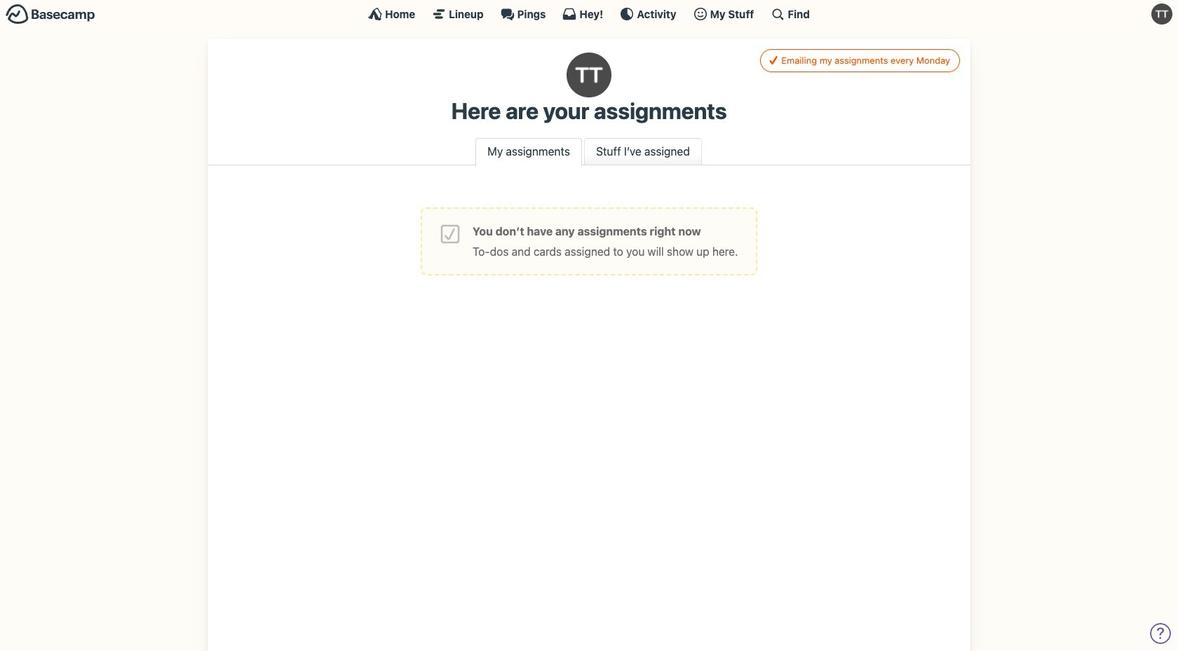 Task type: describe. For each thing, give the bounding box(es) containing it.
terry turtle image
[[567, 53, 612, 98]]

switch accounts image
[[6, 4, 95, 25]]

terry turtle image
[[1152, 4, 1173, 25]]



Task type: vqa. For each thing, say whether or not it's contained in the screenshot.
Rollcall! link associated with Tyler B. added a new message called
no



Task type: locate. For each thing, give the bounding box(es) containing it.
main element
[[0, 0, 1179, 27]]

keyboard shortcut: ⌘ + / image
[[771, 7, 785, 21]]



